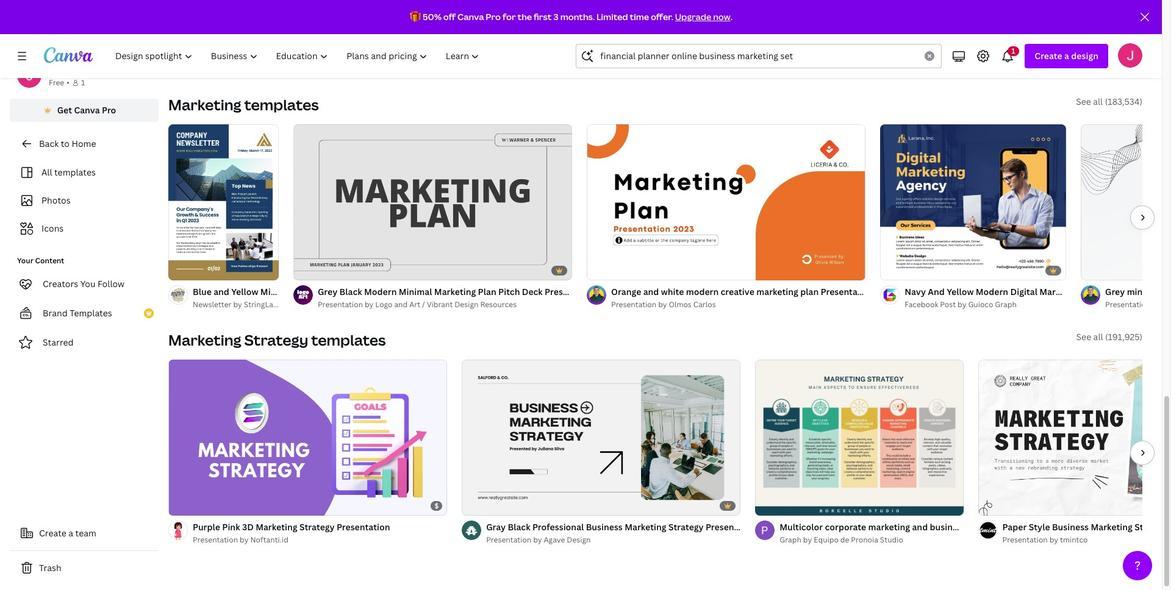 Task type: describe. For each thing, give the bounding box(es) containing it.
presentation
[[331, 51, 384, 62]]

1 vertical spatial facebook
[[905, 300, 939, 310]]

by inside grey minimalist  presentation by olm
[[1153, 300, 1162, 310]]

1 vertical spatial templates
[[70, 308, 112, 319]]

0 horizontal spatial grey minimalist business project presentation image
[[169, 0, 447, 45]]

a for team
[[69, 528, 73, 540]]

/
[[422, 300, 425, 310]]

by inside gray black professional business marketing strategy presentation presentation by agave design
[[534, 535, 542, 546]]

by inside abstract organic business card business card by marketing templates co.
[[538, 64, 547, 75]]

all for marketing strategy templates
[[1094, 332, 1104, 343]]

slidefactory
[[1055, 64, 1099, 75]]

months.
[[561, 11, 595, 23]]

navy and yellow modern digital marketing agency facebook pos link
[[905, 286, 1172, 299]]

0 horizontal spatial card
[[519, 64, 536, 75]]

all templates link
[[17, 161, 151, 184]]

business for blue white 3d illustrated business google classroom h
[[1056, 51, 1092, 62]]

marketing inside multicolor corporate marketing and business strategy chart graphic graph by equipo de pronoia studio
[[869, 522, 911, 534]]

presentation by take care creative link
[[657, 64, 912, 76]]

gray
[[487, 522, 506, 534]]

carlos
[[694, 300, 716, 310]]

and
[[928, 286, 945, 298]]

follow
[[98, 278, 125, 290]]

business up business card by marketing templates co. link
[[559, 51, 595, 62]]

off
[[444, 11, 456, 23]]

orange and white modern creative marketing plan presentation image
[[588, 125, 866, 281]]

presentation by noftanti.id link
[[193, 535, 447, 547]]

create a design
[[1035, 50, 1099, 62]]

pronoia
[[852, 535, 879, 546]]

by inside grey black modern minimal marketing plan pitch deck presentation presentation by logo and art / vibrant design resources
[[365, 300, 374, 310]]

templates for marketing templates
[[244, 95, 319, 115]]

paper style business marketing strategy  presentation by tmintco
[[1003, 522, 1172, 546]]

business down abstract
[[487, 64, 518, 75]]

limited
[[597, 11, 628, 23]]

white
[[972, 51, 996, 62]]

offer.
[[651, 11, 674, 23]]

grey minimalist  presentation by olm
[[1106, 286, 1172, 310]]

google
[[1094, 51, 1122, 62]]

Search search field
[[601, 45, 918, 68]]

upgrade
[[675, 11, 712, 23]]

plan
[[478, 286, 497, 298]]

1
[[81, 78, 85, 88]]

2 vertical spatial templates
[[311, 330, 386, 350]]

paper style business marketing strategy link
[[1003, 521, 1172, 535]]

de
[[841, 535, 850, 546]]

gray black professional business marketing strategy presentation image
[[463, 360, 740, 516]]

blue and yellow minimalist business company newsletter image
[[168, 125, 279, 281]]

facebook post by guioco graph link
[[905, 299, 1067, 311]]

abstract organic business card link
[[487, 50, 618, 64]]

upgrade now button
[[675, 11, 731, 23]]

.
[[731, 11, 733, 23]]

blue
[[951, 51, 970, 62]]

0 horizontal spatial business
[[260, 51, 297, 62]]

by inside the purple pink 3d marketing strategy presentation presentation by noftanti.id
[[240, 535, 249, 546]]

now
[[714, 11, 731, 23]]

presentation by logo and art / vibrant design resources link
[[318, 299, 573, 311]]

resources
[[481, 300, 517, 310]]

to
[[61, 138, 70, 150]]

black for marketing strategy templates
[[508, 522, 531, 534]]

multicolor
[[780, 522, 823, 534]]

tmintco
[[1061, 535, 1089, 546]]

pos
[[1158, 286, 1172, 298]]

a for design
[[1065, 50, 1070, 62]]

0 vertical spatial card
[[597, 51, 617, 62]]

graph inside multicolor corporate marketing and business strategy chart graphic graph by equipo de pronoia studio
[[780, 535, 802, 546]]

see all (183,534)
[[1077, 96, 1143, 108]]

gray black professional business marketing strategy presentation link
[[487, 521, 760, 535]]

h
[[1169, 51, 1172, 62]]

marketing inside paper style business marketing strategy  presentation by tmintco
[[1092, 522, 1133, 534]]

graph by equipo de pronoia studio link
[[780, 535, 964, 547]]

by inside cream neutral minimalist new business pitch deck presentation presentation by take care creative
[[704, 64, 713, 75]]

olmos
[[669, 300, 692, 310]]

1 horizontal spatial grey minimalist business project presentation image
[[1082, 125, 1172, 281]]

(183,534)
[[1106, 96, 1143, 108]]

corporate
[[825, 522, 867, 534]]

orange and white modern creative marketing plan presentation link
[[612, 286, 875, 299]]

deck inside grey black modern minimal marketing plan pitch deck presentation presentation by logo and art / vibrant design resources
[[522, 286, 543, 298]]

free
[[49, 78, 64, 88]]

all for marketing templates
[[1094, 96, 1104, 108]]

grey for grey minimalist business project presentation
[[193, 51, 213, 62]]

brand templates
[[43, 308, 112, 319]]

abstract
[[487, 51, 522, 62]]

and inside grey black modern minimal marketing plan pitch deck presentation presentation by logo and art / vibrant design resources
[[395, 300, 408, 310]]

agency
[[1084, 286, 1115, 298]]

marketing inside grey black modern minimal marketing plan pitch deck presentation presentation by logo and art / vibrant design resources
[[434, 286, 476, 298]]

new
[[766, 51, 784, 62]]

cream neutral minimalist new business pitch deck presentation link
[[657, 50, 925, 64]]

create for create a design
[[1035, 50, 1063, 62]]

modern
[[686, 286, 719, 298]]

3
[[554, 11, 559, 23]]

cream neutral minimalist new business pitch deck presentation presentation by take care creative
[[657, 51, 925, 75]]

abstract organic business card image
[[462, 0, 618, 45]]

black for marketing templates
[[340, 286, 362, 298]]

free •
[[49, 78, 70, 88]]

your
[[17, 256, 33, 266]]

get
[[57, 104, 72, 116]]

organic
[[524, 51, 557, 62]]

icons link
[[17, 217, 151, 240]]

🎁 50% off canva pro for the first 3 months. limited time offer. upgrade now .
[[410, 11, 733, 23]]

presentation inside grey minimalist  presentation by olm
[[1106, 300, 1151, 310]]

grey for grey black modern minimal marketing plan pitch deck presentation presentation by logo and art / vibrant design resources
[[318, 286, 338, 298]]

take
[[715, 64, 731, 75]]

team
[[75, 528, 96, 540]]

marketing inside abstract organic business card business card by marketing templates co.
[[549, 64, 584, 75]]

strategy inside paper style business marketing strategy  presentation by tmintco
[[1135, 522, 1170, 534]]

you
[[80, 278, 96, 290]]

grey black modern minimal marketing plan pitch deck presentation image
[[294, 125, 572, 281]]

canva inside get canva pro button
[[74, 104, 100, 116]]

and inside orange and white modern creative marketing plan presentation presentation by olmos carlos
[[644, 286, 659, 298]]

plan
[[801, 286, 819, 298]]

marketing templates
[[168, 95, 319, 115]]

see all (191,925) link
[[1077, 332, 1143, 343]]

multicolor corporate marketing and business strategy chart graphic graph by equipo de pronoia studio
[[780, 522, 1060, 546]]

photos
[[42, 195, 71, 206]]

paper
[[1003, 522, 1027, 534]]

first
[[534, 11, 552, 23]]

your content
[[17, 256, 64, 266]]

3d
[[242, 522, 254, 534]]

business inside paper style business marketing strategy  presentation by tmintco
[[1053, 522, 1089, 534]]

white
[[661, 286, 684, 298]]



Task type: vqa. For each thing, say whether or not it's contained in the screenshot.
"ABSTRACT ORGANIC BUSINESS CARD" 'IMAGE'
yes



Task type: locate. For each thing, give the bounding box(es) containing it.
0 vertical spatial pitch
[[825, 51, 846, 62]]

templates for all templates
[[54, 167, 96, 178]]

marketing inside the purple pink 3d marketing strategy presentation presentation by noftanti.id
[[256, 522, 298, 534]]

1 horizontal spatial facebook
[[1117, 286, 1156, 298]]

0 vertical spatial see
[[1077, 96, 1092, 108]]

minimalist inside grey minimalist  presentation by olm
[[1128, 286, 1171, 298]]

•
[[67, 78, 70, 88]]

business inside multicolor corporate marketing and business strategy chart graphic graph by equipo de pronoia studio
[[930, 522, 967, 534]]

1 horizontal spatial black
[[508, 522, 531, 534]]

logo
[[376, 300, 393, 310]]

and left white
[[644, 286, 659, 298]]

templates down grey minimalist business project presentation
[[244, 95, 319, 115]]

0 horizontal spatial graph
[[780, 535, 802, 546]]

see for marketing templates
[[1077, 96, 1092, 108]]

0 horizontal spatial marketing
[[757, 286, 799, 298]]

1 horizontal spatial canva
[[458, 11, 484, 23]]

pitch up resources
[[499, 286, 520, 298]]

vibrant
[[427, 300, 453, 310]]

1 vertical spatial pitch
[[499, 286, 520, 298]]

2 see from the top
[[1077, 332, 1092, 343]]

1 vertical spatial and
[[395, 300, 408, 310]]

illustrated
[[1011, 51, 1054, 62]]

0 vertical spatial minimalist
[[215, 51, 258, 62]]

all
[[42, 167, 52, 178]]

pitch inside grey black modern minimal marketing plan pitch deck presentation presentation by logo and art / vibrant design resources
[[499, 286, 520, 298]]

1 modern from the left
[[364, 286, 397, 298]]

abstract organic business card business card by marketing templates co.
[[487, 51, 635, 75]]

deck
[[848, 51, 869, 62], [522, 286, 543, 298]]

grey minimalist link
[[1106, 286, 1172, 299]]

marketing left plan
[[757, 286, 799, 298]]

0 vertical spatial deck
[[848, 51, 869, 62]]

by down graphic
[[1050, 535, 1059, 546]]

0 vertical spatial all
[[1094, 96, 1104, 108]]

1 vertical spatial see
[[1077, 332, 1092, 343]]

brand
[[43, 308, 68, 319]]

by left take
[[704, 64, 713, 75]]

pro left for
[[486, 11, 501, 23]]

1 vertical spatial grey minimalist business project presentation image
[[1082, 125, 1172, 281]]

marketing up studio
[[869, 522, 911, 534]]

1 vertical spatial graph
[[780, 535, 802, 546]]

newsletter by stringlabs link
[[193, 299, 282, 311]]

purple pink 3d marketing strategy presentation presentation by noftanti.id
[[193, 522, 390, 546]]

1 vertical spatial black
[[508, 522, 531, 534]]

design inside gray black professional business marketing strategy presentation presentation by agave design
[[567, 535, 591, 546]]

1 vertical spatial deck
[[522, 286, 543, 298]]

1 horizontal spatial templates
[[586, 64, 622, 75]]

see for marketing strategy templates
[[1077, 332, 1092, 343]]

icons
[[42, 223, 64, 234]]

0 horizontal spatial pitch
[[499, 286, 520, 298]]

card
[[597, 51, 617, 62], [519, 64, 536, 75]]

see left '(191,925)'
[[1077, 332, 1092, 343]]

a up google classroom header by slidefactory link
[[1065, 50, 1070, 62]]

card down organic
[[519, 64, 536, 75]]

strategy inside the purple pink 3d marketing strategy presentation presentation by noftanti.id
[[300, 522, 335, 534]]

templates inside "link"
[[54, 167, 96, 178]]

photos link
[[17, 189, 151, 212]]

a inside 'dropdown button'
[[1065, 50, 1070, 62]]

templates down you
[[70, 308, 112, 319]]

1 vertical spatial marketing
[[869, 522, 911, 534]]

black inside gray black professional business marketing strategy presentation presentation by agave design
[[508, 522, 531, 534]]

graph down digital
[[996, 300, 1017, 310]]

chart
[[1005, 522, 1027, 534]]

0 vertical spatial black
[[340, 286, 362, 298]]

1 see from the top
[[1077, 96, 1092, 108]]

0 horizontal spatial pro
[[102, 104, 116, 116]]

0 vertical spatial a
[[1065, 50, 1070, 62]]

noftanti.id
[[250, 535, 289, 546]]

by down white
[[659, 300, 667, 310]]

all left '(191,925)'
[[1094, 332, 1104, 343]]

purple
[[193, 522, 220, 534]]

1 horizontal spatial pro
[[486, 11, 501, 23]]

business
[[559, 51, 595, 62], [786, 51, 823, 62], [487, 64, 518, 75], [586, 522, 623, 534], [1053, 522, 1089, 534]]

0 horizontal spatial facebook
[[905, 300, 939, 310]]

presentation
[[871, 51, 925, 62], [657, 64, 703, 75], [545, 286, 599, 298], [821, 286, 875, 298], [318, 300, 363, 310], [612, 300, 657, 310], [1106, 300, 1151, 310], [337, 522, 390, 534], [706, 522, 760, 534], [193, 535, 238, 546], [487, 535, 532, 546], [1003, 535, 1048, 546]]

marketing inside navy and yellow modern digital marketing agency facebook pos facebook post by guioco graph
[[1040, 286, 1082, 298]]

2 horizontal spatial grey
[[1106, 286, 1126, 298]]

a left "team"
[[69, 528, 73, 540]]

style
[[1029, 522, 1051, 534]]

by left agave
[[534, 535, 542, 546]]

get canva pro
[[57, 104, 116, 116]]

1 horizontal spatial card
[[597, 51, 617, 62]]

business up slidefactory
[[1056, 51, 1092, 62]]

2 horizontal spatial and
[[913, 522, 928, 534]]

1 horizontal spatial a
[[1065, 50, 1070, 62]]

0 vertical spatial pro
[[486, 11, 501, 23]]

0 horizontal spatial deck
[[522, 286, 543, 298]]

0 horizontal spatial minimalist
[[215, 51, 258, 62]]

minimalist up marketing templates
[[215, 51, 258, 62]]

0 vertical spatial create
[[1035, 50, 1063, 62]]

1 horizontal spatial minimalist
[[1128, 286, 1171, 298]]

templates
[[586, 64, 622, 75], [70, 308, 112, 319]]

business for multicolor corporate marketing and business strategy chart graphic
[[930, 522, 967, 534]]

google
[[951, 64, 976, 75]]

by down "multicolor"
[[804, 535, 812, 546]]

0 vertical spatial marketing
[[757, 286, 799, 298]]

by left stringlabs
[[233, 300, 242, 310]]

templates right all
[[54, 167, 96, 178]]

grey minimalist business project presentation image
[[169, 0, 447, 45], [1082, 125, 1172, 281]]

facebook
[[1117, 286, 1156, 298], [905, 300, 939, 310]]

design down professional
[[567, 535, 591, 546]]

presentation inside paper style business marketing strategy  presentation by tmintco
[[1003, 535, 1048, 546]]

minimalist
[[215, 51, 258, 62], [1128, 286, 1171, 298]]

and up graph by equipo de pronoia studio "link"
[[913, 522, 928, 534]]

2 vertical spatial and
[[913, 522, 928, 534]]

all left '(183,534)'
[[1094, 96, 1104, 108]]

and inside multicolor corporate marketing and business strategy chart graphic graph by equipo de pronoia studio
[[913, 522, 928, 534]]

0 vertical spatial grey minimalist business project presentation image
[[169, 0, 447, 45]]

classroom
[[978, 64, 1015, 75]]

create for create a team
[[39, 528, 66, 540]]

equipo
[[814, 535, 839, 546]]

stringlabs
[[244, 300, 282, 310]]

0 horizontal spatial design
[[455, 300, 479, 310]]

1 horizontal spatial create
[[1035, 50, 1063, 62]]

modern inside navy and yellow modern digital marketing agency facebook pos facebook post by guioco graph
[[976, 286, 1009, 298]]

1 horizontal spatial modern
[[976, 286, 1009, 298]]

business up presentation by agave design link
[[586, 522, 623, 534]]

minimalist up presentation by olm link
[[1128, 286, 1171, 298]]

0 horizontal spatial canva
[[74, 104, 100, 116]]

0 vertical spatial and
[[644, 286, 659, 298]]

1 vertical spatial card
[[519, 64, 536, 75]]

business up presentation by take care creative link
[[786, 51, 823, 62]]

facebook down navy
[[905, 300, 939, 310]]

1 all from the top
[[1094, 96, 1104, 108]]

create inside 'dropdown button'
[[1035, 50, 1063, 62]]

pro inside button
[[102, 104, 116, 116]]

grey for grey minimalist  presentation by olm
[[1106, 286, 1126, 298]]

yellow
[[947, 286, 974, 298]]

pro up back to home link
[[102, 104, 116, 116]]

pitch up presentation by take care creative link
[[825, 51, 846, 62]]

0 horizontal spatial create
[[39, 528, 66, 540]]

1 vertical spatial create
[[39, 528, 66, 540]]

creators you follow link
[[10, 272, 159, 297]]

grey black modern minimal marketing plan pitch deck presentation link
[[318, 286, 599, 299]]

by down 3d
[[240, 535, 249, 546]]

see down slidefactory
[[1077, 96, 1092, 108]]

modern inside grey black modern minimal marketing plan pitch deck presentation presentation by logo and art / vibrant design resources
[[364, 286, 397, 298]]

0 vertical spatial templates
[[586, 64, 622, 75]]

1 vertical spatial all
[[1094, 332, 1104, 343]]

and left the art
[[395, 300, 408, 310]]

creators you follow
[[43, 278, 125, 290]]

marketing inside orange and white modern creative marketing plan presentation presentation by olmos carlos
[[757, 286, 799, 298]]

0 horizontal spatial and
[[395, 300, 408, 310]]

back
[[39, 138, 59, 150]]

digital
[[1011, 286, 1038, 298]]

2 all from the top
[[1094, 332, 1104, 343]]

creative
[[721, 286, 755, 298]]

business left project at the top left of the page
[[260, 51, 297, 62]]

1 horizontal spatial design
[[567, 535, 591, 546]]

back to home
[[39, 138, 96, 150]]

1 vertical spatial canva
[[74, 104, 100, 116]]

graph inside navy and yellow modern digital marketing agency facebook pos facebook post by guioco graph
[[996, 300, 1017, 310]]

creative
[[751, 64, 780, 75]]

0 horizontal spatial black
[[340, 286, 362, 298]]

business inside blue white 3d illustrated business google classroom h google classroom header by slidefactory
[[1056, 51, 1092, 62]]

starred link
[[10, 331, 159, 355]]

50%
[[423, 11, 442, 23]]

grey inside grey minimalist  presentation by olm
[[1106, 286, 1126, 298]]

modern up logo
[[364, 286, 397, 298]]

1 horizontal spatial marketing
[[869, 522, 911, 534]]

None search field
[[576, 44, 943, 68]]

0 horizontal spatial modern
[[364, 286, 397, 298]]

0 vertical spatial canva
[[458, 11, 484, 23]]

0 vertical spatial design
[[455, 300, 479, 310]]

agave
[[544, 535, 565, 546]]

0 vertical spatial templates
[[244, 95, 319, 115]]

minimalist for business
[[215, 51, 258, 62]]

facebook up presentation by olm link
[[1117, 286, 1156, 298]]

2 modern from the left
[[976, 286, 1009, 298]]

blue white 3d illustrated business google classroom h google classroom header by slidefactory
[[951, 51, 1172, 75]]

create inside button
[[39, 528, 66, 540]]

professional
[[533, 522, 584, 534]]

1 horizontal spatial pitch
[[825, 51, 846, 62]]

grey inside grey black modern minimal marketing plan pitch deck presentation presentation by logo and art / vibrant design resources
[[318, 286, 338, 298]]

see
[[1077, 96, 1092, 108], [1077, 332, 1092, 343]]

canva right get
[[74, 104, 100, 116]]

all templates
[[42, 167, 96, 178]]

1 horizontal spatial deck
[[848, 51, 869, 62]]

back to home link
[[10, 132, 159, 156]]

0 horizontal spatial grey
[[193, 51, 213, 62]]

business left strategy
[[930, 522, 967, 534]]

james peterson image
[[1119, 43, 1143, 68]]

by left logo
[[365, 300, 374, 310]]

grey minimalist business project presentation
[[193, 51, 384, 62]]

templates left co.
[[586, 64, 622, 75]]

cream neutral minimalist new business pitch deck presentation image
[[634, 0, 911, 45]]

by inside paper style business marketing strategy  presentation by tmintco
[[1050, 535, 1059, 546]]

a inside button
[[69, 528, 73, 540]]

blue white 3d illustrated business google classroom header image
[[927, 0, 1172, 45]]

marketing
[[549, 64, 584, 75], [168, 95, 241, 115], [434, 286, 476, 298], [1040, 286, 1082, 298], [168, 330, 241, 350], [256, 522, 298, 534], [625, 522, 667, 534], [1092, 522, 1133, 534]]

cream
[[657, 51, 685, 62]]

orange and white modern creative marketing plan presentation presentation by olmos carlos
[[612, 286, 875, 310]]

1 vertical spatial templates
[[54, 167, 96, 178]]

strategy inside gray black professional business marketing strategy presentation presentation by agave design
[[669, 522, 704, 534]]

design
[[455, 300, 479, 310], [567, 535, 591, 546]]

navy and yellow modern digital marketing agency facebook pos facebook post by guioco graph
[[905, 286, 1172, 310]]

by inside blue white 3d illustrated business google classroom h google classroom header by slidefactory
[[1044, 64, 1053, 75]]

business inside gray black professional business marketing strategy presentation presentation by agave design
[[586, 522, 623, 534]]

get canva pro button
[[10, 99, 159, 122]]

navy and yellow modern digital marketing agency facebook post image
[[881, 125, 1067, 281]]

1 vertical spatial pro
[[102, 104, 116, 116]]

brand templates link
[[10, 301, 159, 326]]

classroom
[[1124, 51, 1167, 62]]

0 vertical spatial graph
[[996, 300, 1017, 310]]

by inside orange and white modern creative marketing plan presentation presentation by olmos carlos
[[659, 300, 667, 310]]

1 horizontal spatial and
[[644, 286, 659, 298]]

design inside grey black modern minimal marketing plan pitch deck presentation presentation by logo and art / vibrant design resources
[[455, 300, 479, 310]]

business card by marketing templates co. link
[[487, 64, 635, 76]]

presentation by agave design link
[[487, 535, 741, 547]]

canva right off
[[458, 11, 484, 23]]

the
[[518, 11, 532, 23]]

and
[[644, 286, 659, 298], [395, 300, 408, 310], [913, 522, 928, 534]]

starred
[[43, 337, 74, 348]]

by down yellow
[[958, 300, 967, 310]]

art
[[410, 300, 421, 310]]

1 horizontal spatial graph
[[996, 300, 1017, 310]]

neutral
[[687, 51, 718, 62]]

0 horizontal spatial a
[[69, 528, 73, 540]]

newsletter by stringlabs
[[193, 300, 282, 310]]

graphic
[[1029, 522, 1060, 534]]

navy
[[905, 286, 926, 298]]

business inside cream neutral minimalist new business pitch deck presentation presentation by take care creative
[[786, 51, 823, 62]]

templates inside abstract organic business card business card by marketing templates co.
[[586, 64, 622, 75]]

business up tmintco
[[1053, 522, 1089, 534]]

0 vertical spatial facebook
[[1117, 286, 1156, 298]]

1 vertical spatial design
[[567, 535, 591, 546]]

design down "grey black modern minimal marketing plan pitch deck presentation" link
[[455, 300, 479, 310]]

strategy
[[969, 522, 1003, 534]]

content
[[35, 256, 64, 266]]

templates down logo
[[311, 330, 386, 350]]

presentation by olm link
[[1106, 299, 1172, 311]]

2 horizontal spatial business
[[1056, 51, 1092, 62]]

creators
[[43, 278, 78, 290]]

top level navigation element
[[107, 44, 490, 68]]

multicolor corporate marketing and business strategy chart graphic link
[[780, 521, 1060, 535]]

by down organic
[[538, 64, 547, 75]]

studio
[[881, 535, 904, 546]]

graph down "multicolor"
[[780, 535, 802, 546]]

by down blue white 3d illustrated business google classroom h link
[[1044, 64, 1053, 75]]

grey
[[193, 51, 213, 62], [318, 286, 338, 298], [1106, 286, 1126, 298]]

by inside navy and yellow modern digital marketing agency facebook pos facebook post by guioco graph
[[958, 300, 967, 310]]

card down limited
[[597, 51, 617, 62]]

1 horizontal spatial business
[[930, 522, 967, 534]]

by left olm
[[1153, 300, 1162, 310]]

black inside grey black modern minimal marketing plan pitch deck presentation presentation by logo and art / vibrant design resources
[[340, 286, 362, 298]]

deck inside cream neutral minimalist new business pitch deck presentation presentation by take care creative
[[848, 51, 869, 62]]

marketing inside gray black professional business marketing strategy presentation presentation by agave design
[[625, 522, 667, 534]]

project
[[299, 51, 329, 62]]

modern up facebook post by guioco graph link
[[976, 286, 1009, 298]]

personal
[[49, 64, 85, 76]]

1 horizontal spatial grey
[[318, 286, 338, 298]]

multicolor corporate marketing and business strategy chart graphic image
[[756, 360, 964, 516]]

0 horizontal spatial templates
[[70, 308, 112, 319]]

purple pink 3d marketing strategy presentation image
[[169, 360, 447, 516]]

create a team button
[[10, 522, 159, 546]]

1 vertical spatial minimalist
[[1128, 286, 1171, 298]]

by inside multicolor corporate marketing and business strategy chart graphic graph by equipo de pronoia studio
[[804, 535, 812, 546]]

1 vertical spatial a
[[69, 528, 73, 540]]

pitch inside cream neutral minimalist new business pitch deck presentation presentation by take care creative
[[825, 51, 846, 62]]

paper style business marketing strategy presentation image
[[979, 360, 1172, 516]]

minimalist for presentation
[[1128, 286, 1171, 298]]



